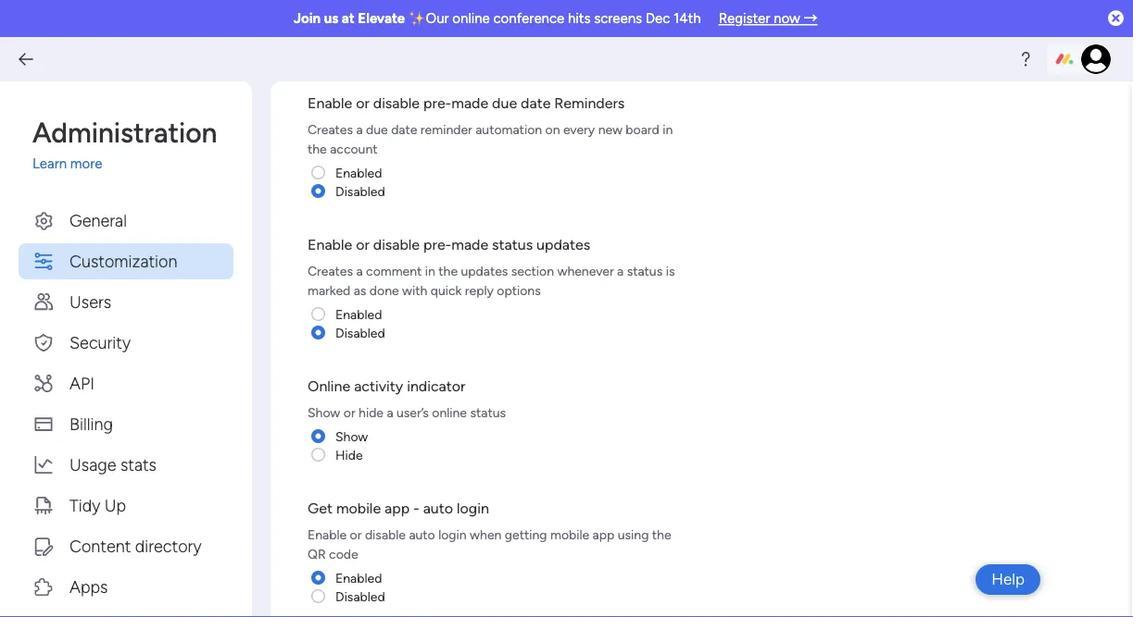 Task type: describe. For each thing, give the bounding box(es) containing it.
enable or disable auto login when getting mobile app using the qr code
[[308, 528, 671, 563]]

enable for enable or disable pre-made due date reminders
[[308, 95, 352, 112]]

-
[[413, 500, 419, 518]]

us
[[324, 10, 338, 27]]

enabled for get mobile app - auto login
[[335, 571, 382, 586]]

every
[[563, 122, 595, 138]]

0 vertical spatial date
[[521, 95, 551, 112]]

a right whenever
[[617, 264, 624, 279]]

at
[[342, 10, 355, 27]]

reminder
[[421, 122, 472, 138]]

administration learn more
[[32, 116, 217, 172]]

enabled for enable or disable pre-made status updates
[[335, 307, 382, 322]]

disable for enable or disable pre-made status updates
[[373, 236, 420, 254]]

billing
[[69, 414, 113, 434]]

or for enable or disable auto login when getting mobile app using the qr code
[[350, 528, 362, 543]]

as
[[354, 283, 366, 299]]

0 horizontal spatial mobile
[[336, 500, 381, 518]]

made for due
[[451, 95, 488, 112]]

apps button
[[19, 569, 233, 605]]

our
[[426, 10, 449, 27]]

hits
[[568, 10, 591, 27]]

options
[[497, 283, 541, 299]]

customization
[[69, 251, 177, 271]]

now
[[774, 10, 800, 27]]

indicator
[[407, 378, 465, 396]]

new
[[598, 122, 623, 138]]

creates for enable or disable pre-made status updates
[[308, 264, 353, 279]]

learn more link
[[32, 154, 233, 175]]

automation
[[476, 122, 542, 138]]

code
[[329, 547, 358, 563]]

account
[[330, 141, 378, 157]]

enable for enable or disable auto login when getting mobile app using the qr code
[[308, 528, 347, 543]]

content directory button
[[19, 529, 233, 565]]

using
[[618, 528, 649, 543]]

administration
[[32, 116, 217, 149]]

disable for enable or disable auto login when getting mobile app using the qr code
[[365, 528, 406, 543]]

billing button
[[19, 406, 233, 442]]

2 vertical spatial status
[[470, 405, 506, 421]]

get mobile app - auto login
[[308, 500, 489, 518]]

help button
[[976, 565, 1040, 596]]

→
[[804, 10, 818, 27]]

updates inside creates a comment in the updates section whenever a status is marked as done with quick reply options
[[461, 264, 508, 279]]

show or hide a user's online status
[[308, 405, 506, 421]]

is
[[666, 264, 675, 279]]

or for show or hide a user's online status
[[344, 405, 355, 421]]

hide
[[335, 448, 363, 463]]

register
[[719, 10, 770, 27]]

usage stats
[[69, 455, 157, 475]]

quick
[[431, 283, 462, 299]]

whenever
[[557, 264, 614, 279]]

users button
[[19, 284, 233, 320]]

stats
[[120, 455, 157, 475]]

user's
[[397, 405, 429, 421]]

security
[[69, 333, 131, 353]]

customization button
[[19, 243, 233, 279]]

tidy up
[[69, 496, 126, 516]]

the inside enable or disable auto login when getting mobile app using the qr code
[[652, 528, 671, 543]]

0 vertical spatial status
[[492, 236, 533, 254]]

tidy
[[69, 496, 100, 516]]

board
[[626, 122, 659, 138]]

general
[[69, 210, 127, 230]]

tidy up button
[[19, 488, 233, 524]]

up
[[104, 496, 126, 516]]

1 vertical spatial online
[[432, 405, 467, 421]]

content
[[69, 536, 131, 556]]

done
[[370, 283, 399, 299]]

show for show or hide a user's online status
[[308, 405, 340, 421]]

help image
[[1016, 50, 1035, 69]]

api button
[[19, 366, 233, 402]]

when
[[470, 528, 502, 543]]

auto inside enable or disable auto login when getting mobile app using the qr code
[[409, 528, 435, 543]]

a up as at the left
[[356, 264, 363, 279]]

reminders
[[554, 95, 625, 112]]

pre- for due
[[423, 95, 451, 112]]

join
[[293, 10, 321, 27]]



Task type: vqa. For each thing, say whether or not it's contained in the screenshot.


Task type: locate. For each thing, give the bounding box(es) containing it.
on
[[545, 122, 560, 138]]

0 vertical spatial login
[[457, 500, 489, 518]]

pre- up quick
[[423, 236, 451, 254]]

made for status
[[451, 236, 488, 254]]

disable up "comment"
[[373, 236, 420, 254]]

login
[[457, 500, 489, 518], [438, 528, 467, 543]]

3 disabled from the top
[[335, 589, 385, 605]]

1 horizontal spatial updates
[[537, 236, 590, 254]]

the inside creates a comment in the updates section whenever a status is marked as done with quick reply options
[[439, 264, 458, 279]]

3 enable from the top
[[308, 528, 347, 543]]

disable down get mobile app - auto login
[[365, 528, 406, 543]]

1 horizontal spatial app
[[593, 528, 615, 543]]

show up hide
[[335, 429, 368, 445]]

bob builder image
[[1081, 44, 1111, 74]]

enable or disable pre-made status updates
[[308, 236, 590, 254]]

activity
[[354, 378, 403, 396]]

hide
[[359, 405, 384, 421]]

the right using
[[652, 528, 671, 543]]

2 vertical spatial enable
[[308, 528, 347, 543]]

help
[[992, 571, 1025, 590]]

2 made from the top
[[451, 236, 488, 254]]

2 vertical spatial disabled
[[335, 589, 385, 605]]

content directory
[[69, 536, 202, 556]]

login left when
[[438, 528, 467, 543]]

1 vertical spatial pre-
[[423, 236, 451, 254]]

app left -
[[385, 500, 410, 518]]

mobile right the "getting"
[[550, 528, 589, 543]]

disabled down code
[[335, 589, 385, 605]]

online activity indicator
[[308, 378, 465, 396]]

enabled
[[335, 165, 382, 181], [335, 307, 382, 322], [335, 571, 382, 586]]

2 vertical spatial disable
[[365, 528, 406, 543]]

a
[[356, 122, 363, 138], [356, 264, 363, 279], [617, 264, 624, 279], [387, 405, 393, 421]]

auto right -
[[423, 500, 453, 518]]

2 enable from the top
[[308, 236, 352, 254]]

enable up marked
[[308, 236, 352, 254]]

1 vertical spatial updates
[[461, 264, 508, 279]]

get
[[308, 500, 333, 518]]

due
[[492, 95, 517, 112], [366, 122, 388, 138]]

with
[[402, 283, 427, 299]]

enabled down code
[[335, 571, 382, 586]]

status
[[492, 236, 533, 254], [627, 264, 663, 279], [470, 405, 506, 421]]

enabled down account
[[335, 165, 382, 181]]

mobile
[[336, 500, 381, 518], [550, 528, 589, 543]]

status right user's
[[470, 405, 506, 421]]

0 horizontal spatial app
[[385, 500, 410, 518]]

screens
[[594, 10, 642, 27]]

1 vertical spatial enable
[[308, 236, 352, 254]]

enabled for enable or disable pre-made due date reminders
[[335, 165, 382, 181]]

join us at elevate ✨ our online conference hits screens dec 14th
[[293, 10, 701, 27]]

date inside the creates a due date reminder automation on every new board in the account
[[391, 122, 417, 138]]

date left the reminder
[[391, 122, 417, 138]]

online right our
[[452, 10, 490, 27]]

enable or disable pre-made due date reminders
[[308, 95, 625, 112]]

getting
[[505, 528, 547, 543]]

1 vertical spatial disable
[[373, 236, 420, 254]]

14th
[[674, 10, 701, 27]]

creates inside the creates a due date reminder automation on every new board in the account
[[308, 122, 353, 138]]

or left hide
[[344, 405, 355, 421]]

creates up account
[[308, 122, 353, 138]]

app inside enable or disable auto login when getting mobile app using the qr code
[[593, 528, 615, 543]]

disable
[[373, 95, 420, 112], [373, 236, 420, 254], [365, 528, 406, 543]]

due up the "automation"
[[492, 95, 517, 112]]

reply
[[465, 283, 494, 299]]

in
[[663, 122, 673, 138], [425, 264, 435, 279]]

2 enabled from the top
[[335, 307, 382, 322]]

show down online
[[308, 405, 340, 421]]

register now →
[[719, 10, 818, 27]]

conference
[[493, 10, 564, 27]]

1 horizontal spatial mobile
[[550, 528, 589, 543]]

0 vertical spatial due
[[492, 95, 517, 112]]

1 vertical spatial login
[[438, 528, 467, 543]]

in right 'board'
[[663, 122, 673, 138]]

enabled down as at the left
[[335, 307, 382, 322]]

or inside enable or disable auto login when getting mobile app using the qr code
[[350, 528, 362, 543]]

1 vertical spatial show
[[335, 429, 368, 445]]

disabled down account
[[335, 183, 385, 199]]

creates a comment in the updates section whenever a status is marked as done with quick reply options
[[308, 264, 675, 299]]

comment
[[366, 264, 422, 279]]

1 vertical spatial in
[[425, 264, 435, 279]]

0 vertical spatial app
[[385, 500, 410, 518]]

0 vertical spatial made
[[451, 95, 488, 112]]

learn
[[32, 156, 67, 172]]

a right hide
[[387, 405, 393, 421]]

the
[[308, 141, 327, 157], [439, 264, 458, 279], [652, 528, 671, 543]]

disable inside enable or disable auto login when getting mobile app using the qr code
[[365, 528, 406, 543]]

1 enabled from the top
[[335, 165, 382, 181]]

the inside the creates a due date reminder automation on every new board in the account
[[308, 141, 327, 157]]

2 horizontal spatial the
[[652, 528, 671, 543]]

or up "comment"
[[356, 236, 370, 254]]

elevate
[[358, 10, 405, 27]]

3 enabled from the top
[[335, 571, 382, 586]]

the up quick
[[439, 264, 458, 279]]

1 vertical spatial made
[[451, 236, 488, 254]]

disabled down as at the left
[[335, 325, 385, 341]]

1 horizontal spatial the
[[439, 264, 458, 279]]

1 vertical spatial due
[[366, 122, 388, 138]]

0 vertical spatial auto
[[423, 500, 453, 518]]

2 creates from the top
[[308, 264, 353, 279]]

1 vertical spatial auto
[[409, 528, 435, 543]]

a up account
[[356, 122, 363, 138]]

enable
[[308, 95, 352, 112], [308, 236, 352, 254], [308, 528, 347, 543]]

2 pre- from the top
[[423, 236, 451, 254]]

0 horizontal spatial date
[[391, 122, 417, 138]]

directory
[[135, 536, 202, 556]]

date
[[521, 95, 551, 112], [391, 122, 417, 138]]

login up when
[[457, 500, 489, 518]]

1 horizontal spatial due
[[492, 95, 517, 112]]

0 vertical spatial enabled
[[335, 165, 382, 181]]

1 vertical spatial app
[[593, 528, 615, 543]]

0 vertical spatial creates
[[308, 122, 353, 138]]

api
[[69, 373, 94, 393]]

in inside the creates a due date reminder automation on every new board in the account
[[663, 122, 673, 138]]

disabled
[[335, 183, 385, 199], [335, 325, 385, 341], [335, 589, 385, 605]]

0 vertical spatial pre-
[[423, 95, 451, 112]]

disabled for enable or disable pre-made status updates
[[335, 325, 385, 341]]

creates up marked
[[308, 264, 353, 279]]

0 vertical spatial updates
[[537, 236, 590, 254]]

or for enable or disable pre-made due date reminders
[[356, 95, 370, 112]]

updates up reply
[[461, 264, 508, 279]]

enable inside enable or disable auto login when getting mobile app using the qr code
[[308, 528, 347, 543]]

1 vertical spatial date
[[391, 122, 417, 138]]

enable up account
[[308, 95, 352, 112]]

dec
[[646, 10, 670, 27]]

made
[[451, 95, 488, 112], [451, 236, 488, 254]]

status up section
[[492, 236, 533, 254]]

1 vertical spatial mobile
[[550, 528, 589, 543]]

1 vertical spatial the
[[439, 264, 458, 279]]

disable up account
[[373, 95, 420, 112]]

0 vertical spatial in
[[663, 122, 673, 138]]

updates
[[537, 236, 590, 254], [461, 264, 508, 279]]

1 pre- from the top
[[423, 95, 451, 112]]

enable for enable or disable pre-made status updates
[[308, 236, 352, 254]]

0 vertical spatial enable
[[308, 95, 352, 112]]

made up creates a comment in the updates section whenever a status is marked as done with quick reply options
[[451, 236, 488, 254]]

online
[[452, 10, 490, 27], [432, 405, 467, 421]]

✨
[[408, 10, 422, 27]]

0 vertical spatial mobile
[[336, 500, 381, 518]]

mobile right 'get'
[[336, 500, 381, 518]]

pre- up the reminder
[[423, 95, 451, 112]]

users
[[69, 292, 111, 312]]

1 horizontal spatial date
[[521, 95, 551, 112]]

enable up qr
[[308, 528, 347, 543]]

1 disabled from the top
[[335, 183, 385, 199]]

or up code
[[350, 528, 362, 543]]

date up on
[[521, 95, 551, 112]]

creates inside creates a comment in the updates section whenever a status is marked as done with quick reply options
[[308, 264, 353, 279]]

login inside enable or disable auto login when getting mobile app using the qr code
[[438, 528, 467, 543]]

security button
[[19, 325, 233, 361]]

or
[[356, 95, 370, 112], [356, 236, 370, 254], [344, 405, 355, 421], [350, 528, 362, 543]]

creates a due date reminder automation on every new board in the account
[[308, 122, 673, 157]]

1 vertical spatial creates
[[308, 264, 353, 279]]

0 horizontal spatial the
[[308, 141, 327, 157]]

creates
[[308, 122, 353, 138], [308, 264, 353, 279]]

0 vertical spatial online
[[452, 10, 490, 27]]

1 creates from the top
[[308, 122, 353, 138]]

in inside creates a comment in the updates section whenever a status is marked as done with quick reply options
[[425, 264, 435, 279]]

disable for enable or disable pre-made due date reminders
[[373, 95, 420, 112]]

0 vertical spatial the
[[308, 141, 327, 157]]

show for show
[[335, 429, 368, 445]]

1 horizontal spatial in
[[663, 122, 673, 138]]

status inside creates a comment in the updates section whenever a status is marked as done with quick reply options
[[627, 264, 663, 279]]

1 vertical spatial status
[[627, 264, 663, 279]]

marked
[[308, 283, 350, 299]]

online down indicator
[[432, 405, 467, 421]]

show
[[308, 405, 340, 421], [335, 429, 368, 445]]

0 horizontal spatial in
[[425, 264, 435, 279]]

app left using
[[593, 528, 615, 543]]

2 vertical spatial the
[[652, 528, 671, 543]]

usage stats button
[[19, 447, 233, 483]]

2 vertical spatial enabled
[[335, 571, 382, 586]]

mobile inside enable or disable auto login when getting mobile app using the qr code
[[550, 528, 589, 543]]

0 vertical spatial disable
[[373, 95, 420, 112]]

made up the reminder
[[451, 95, 488, 112]]

the left account
[[308, 141, 327, 157]]

2 disabled from the top
[[335, 325, 385, 341]]

register now → link
[[719, 10, 818, 27]]

due inside the creates a due date reminder automation on every new board in the account
[[366, 122, 388, 138]]

disabled for enable or disable pre-made due date reminders
[[335, 183, 385, 199]]

or up account
[[356, 95, 370, 112]]

0 vertical spatial show
[[308, 405, 340, 421]]

1 enable from the top
[[308, 95, 352, 112]]

general button
[[19, 202, 233, 239]]

0 horizontal spatial updates
[[461, 264, 508, 279]]

updates up whenever
[[537, 236, 590, 254]]

pre- for status
[[423, 236, 451, 254]]

status left is
[[627, 264, 663, 279]]

1 vertical spatial enabled
[[335, 307, 382, 322]]

online
[[308, 378, 350, 396]]

creates for enable or disable pre-made due date reminders
[[308, 122, 353, 138]]

a inside the creates a due date reminder automation on every new board in the account
[[356, 122, 363, 138]]

0 vertical spatial disabled
[[335, 183, 385, 199]]

1 made from the top
[[451, 95, 488, 112]]

apps
[[69, 577, 108, 597]]

in up with
[[425, 264, 435, 279]]

auto down -
[[409, 528, 435, 543]]

qr
[[308, 547, 326, 563]]

0 horizontal spatial due
[[366, 122, 388, 138]]

or for enable or disable pre-made status updates
[[356, 236, 370, 254]]

more
[[70, 156, 102, 172]]

back to workspace image
[[17, 50, 35, 69]]

usage
[[69, 455, 116, 475]]

1 vertical spatial disabled
[[335, 325, 385, 341]]

due up account
[[366, 122, 388, 138]]

section
[[511, 264, 554, 279]]

disabled for get mobile app - auto login
[[335, 589, 385, 605]]



